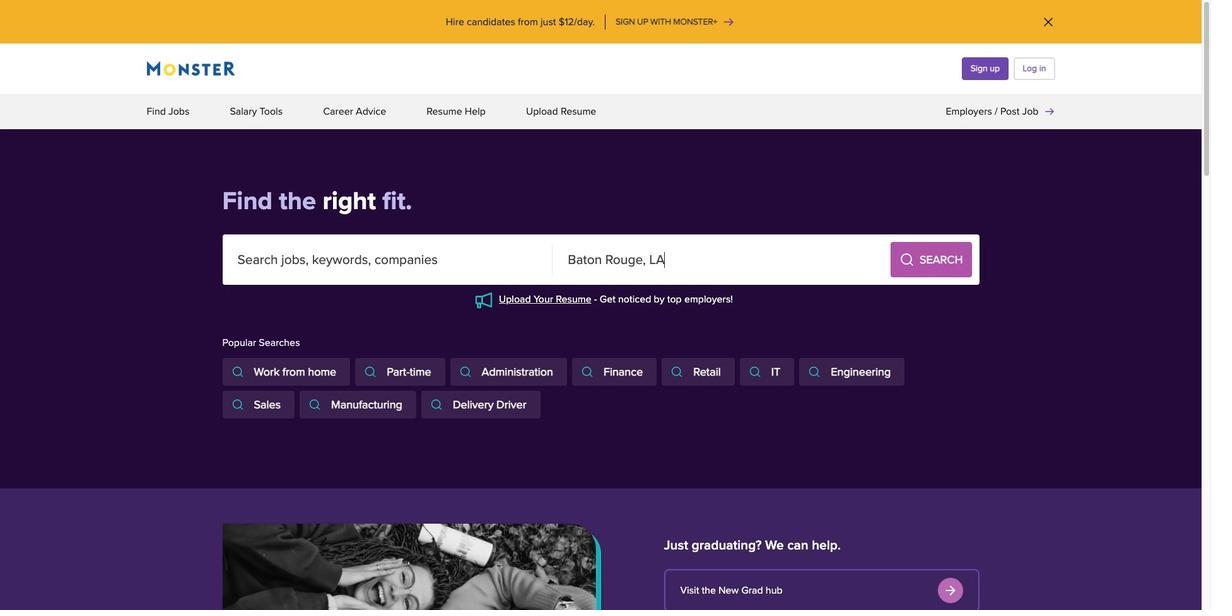 Task type: vqa. For each thing, say whether or not it's contained in the screenshot.
the bottommost save this job image
no



Task type: describe. For each thing, give the bounding box(es) containing it.
Search jobs, keywords, companies search field
[[222, 235, 553, 285]]



Task type: locate. For each thing, give the bounding box(es) containing it.
Enter location or "remote" search field
[[553, 235, 883, 285]]

monster image
[[147, 61, 235, 76]]



